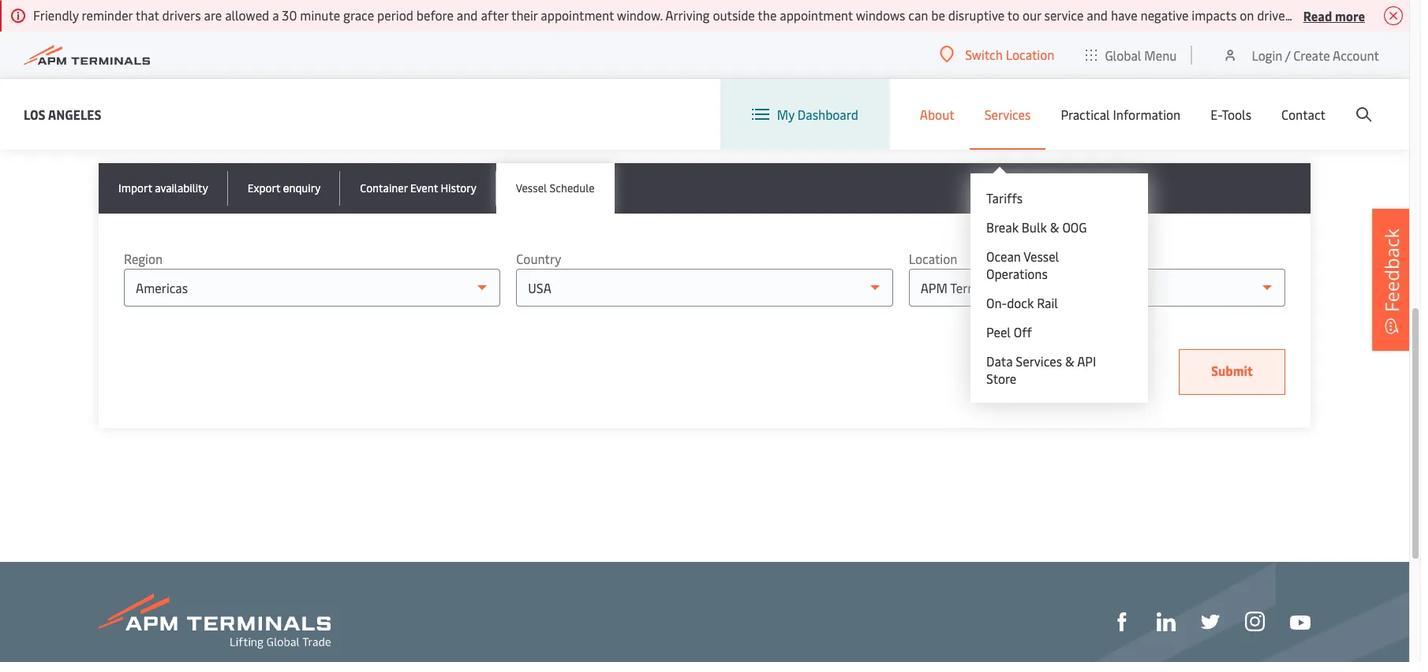 Task type: locate. For each thing, give the bounding box(es) containing it.
1 vertical spatial &
[[1065, 353, 1074, 370]]

1 horizontal spatial &
[[1065, 353, 1074, 370]]

impacts
[[1192, 6, 1237, 24]]

switch location button
[[940, 46, 1055, 63]]

0 horizontal spatial to
[[386, 110, 398, 128]]

on left the time.
[[1361, 6, 1376, 24]]

and left after
[[457, 6, 478, 24]]

vessel schedule button
[[496, 163, 615, 214]]

location down our at the right of the page
[[1006, 46, 1055, 63]]

region
[[124, 250, 163, 268]]

1 horizontal spatial a
[[455, 110, 462, 128]]

1 horizontal spatial vessel
[[1024, 248, 1059, 265]]

vessel
[[516, 181, 547, 196], [1024, 248, 1059, 265]]

search
[[99, 76, 164, 106]]

1 vertical spatial services
[[1016, 353, 1062, 370]]

& for api
[[1065, 353, 1074, 370]]

1 vertical spatial to
[[386, 110, 398, 128]]

linkedin__x28_alt_x29__3_ link
[[1157, 611, 1176, 632]]

location
[[1006, 46, 1055, 63], [909, 250, 958, 268]]

services down 'peel off' "link"
[[1016, 353, 1062, 370]]

history
[[441, 181, 477, 196]]

peel
[[986, 324, 1011, 341]]

0 horizontal spatial &
[[1050, 219, 1059, 236]]

to left 'search'
[[386, 110, 398, 128]]

and left have
[[1087, 6, 1108, 24]]

shape link
[[1113, 611, 1132, 632]]

the inside 'search again enter additional containers, or change the location to search at a different terminal.'
[[315, 110, 334, 128]]

account
[[1333, 46, 1380, 64]]

apmt footer logo image
[[99, 594, 331, 650]]

to left our at the right of the page
[[1008, 6, 1020, 24]]

create
[[1294, 46, 1330, 64]]

services inside data services & api store
[[1016, 353, 1062, 370]]

our
[[1023, 6, 1042, 24]]

2 and from the left
[[1087, 6, 1108, 24]]

can
[[909, 6, 928, 24]]

1 on from the left
[[1240, 6, 1254, 24]]

1 vertical spatial the
[[315, 110, 334, 128]]

angeles
[[48, 105, 101, 123]]

about button
[[920, 79, 955, 150]]

windows
[[856, 6, 906, 24]]

break
[[986, 219, 1019, 236]]

1 vertical spatial location
[[909, 250, 958, 268]]

appointment left windows
[[780, 6, 853, 24]]

import
[[118, 181, 152, 196]]

twitter image
[[1201, 613, 1220, 632]]

bulk
[[1022, 219, 1047, 236]]

the right outside
[[758, 6, 777, 24]]

1 horizontal spatial location
[[1006, 46, 1055, 63]]

1 vertical spatial vessel
[[1024, 248, 1059, 265]]

1 vertical spatial a
[[455, 110, 462, 128]]

0 vertical spatial to
[[1008, 6, 1020, 24]]

0 vertical spatial services
[[985, 106, 1031, 123]]

contact button
[[1282, 79, 1326, 150]]

0 vertical spatial vessel
[[516, 181, 547, 196]]

a
[[272, 6, 279, 24], [455, 110, 462, 128]]

search again enter additional containers, or change the location to search at a different terminal.
[[99, 76, 569, 128]]

2 drivers from the left
[[1257, 6, 1296, 24]]

who
[[1299, 6, 1323, 24]]

you tube link
[[1290, 612, 1311, 632]]

grace
[[343, 6, 374, 24]]

about
[[920, 106, 955, 123]]

contact
[[1282, 106, 1326, 123]]

additional
[[132, 110, 189, 128]]

2 appointment from the left
[[780, 6, 853, 24]]

event
[[410, 181, 438, 196]]

0 horizontal spatial and
[[457, 6, 478, 24]]

tariffs
[[986, 189, 1023, 207]]

global menu button
[[1070, 31, 1193, 79]]

the right the change
[[315, 110, 334, 128]]

0 horizontal spatial on
[[1240, 6, 1254, 24]]

0 horizontal spatial the
[[315, 110, 334, 128]]

data services & api store
[[986, 353, 1096, 388]]

location left ocean
[[909, 250, 958, 268]]

change
[[272, 110, 312, 128]]

enter
[[99, 110, 129, 128]]

more
[[1335, 7, 1365, 24]]

a right at
[[455, 110, 462, 128]]

on right impacts
[[1240, 6, 1254, 24]]

a left 30
[[272, 6, 279, 24]]

0 horizontal spatial location
[[909, 250, 958, 268]]

1 horizontal spatial appointment
[[780, 6, 853, 24]]

vessel left schedule
[[516, 181, 547, 196]]

services down switch location
[[985, 106, 1031, 123]]

my dashboard button
[[752, 79, 859, 150]]

& left api
[[1065, 353, 1074, 370]]

peel off link
[[986, 324, 1101, 341]]

drivers
[[162, 6, 201, 24], [1257, 6, 1296, 24]]

facebook image
[[1113, 613, 1132, 632]]

tariffs link
[[986, 189, 1101, 207]]

0 vertical spatial the
[[758, 6, 777, 24]]

ocean vessel operations link
[[986, 248, 1101, 283]]

on
[[1240, 6, 1254, 24], [1361, 6, 1376, 24]]

еnquiry
[[283, 181, 321, 196]]

different
[[465, 110, 515, 128]]

import availability
[[118, 181, 208, 196]]

dr
[[1410, 6, 1421, 24]]

1 horizontal spatial drivers
[[1257, 6, 1296, 24]]

linkedin image
[[1157, 613, 1176, 632]]

drivers left who
[[1257, 6, 1296, 24]]

at
[[441, 110, 452, 128]]

read more button
[[1304, 6, 1365, 25]]

arrive
[[1326, 6, 1358, 24]]

los angeles link
[[24, 105, 101, 124]]

0 horizontal spatial drivers
[[162, 6, 201, 24]]

vessel down break bulk & oog link
[[1024, 248, 1059, 265]]

0 vertical spatial a
[[272, 6, 279, 24]]

on-dock rail
[[986, 294, 1058, 312]]

oog
[[1062, 219, 1087, 236]]

their
[[511, 6, 538, 24]]

read
[[1304, 7, 1332, 24]]

rail
[[1037, 294, 1058, 312]]

& left oog
[[1050, 219, 1059, 236]]

tab list
[[99, 163, 1311, 214]]

ocean
[[986, 248, 1021, 265]]

dock
[[1007, 294, 1034, 312]]

& inside data services & api store
[[1065, 353, 1074, 370]]

los
[[24, 105, 45, 123]]

switch
[[965, 46, 1003, 63]]

0 vertical spatial &
[[1050, 219, 1059, 236]]

break bulk & oog link
[[986, 219, 1101, 236]]

0 vertical spatial location
[[1006, 46, 1055, 63]]

drivers left are
[[162, 6, 201, 24]]

0 horizontal spatial vessel
[[516, 181, 547, 196]]

vessel inside ocean vessel operations
[[1024, 248, 1059, 265]]

outside
[[713, 6, 755, 24]]

location
[[337, 110, 383, 128]]

terminal.
[[518, 110, 569, 128]]

1 horizontal spatial the
[[758, 6, 777, 24]]

los angeles
[[24, 105, 101, 123]]

disruptive
[[948, 6, 1005, 24]]

vessel inside button
[[516, 181, 547, 196]]

1 horizontal spatial on
[[1361, 6, 1376, 24]]

a inside 'search again enter additional containers, or change the location to search at a different terminal.'
[[455, 110, 462, 128]]

0 horizontal spatial appointment
[[541, 6, 614, 24]]

e-tools
[[1211, 106, 1252, 123]]

submit button
[[1179, 350, 1286, 395]]

login
[[1252, 46, 1283, 64]]

appointment right the their
[[541, 6, 614, 24]]

youtube image
[[1290, 616, 1311, 630]]

/
[[1285, 46, 1291, 64]]

arriving
[[665, 6, 710, 24]]

peel off
[[986, 324, 1032, 341]]

1 horizontal spatial and
[[1087, 6, 1108, 24]]

again
[[170, 76, 223, 106]]



Task type: vqa. For each thing, say whether or not it's contained in the screenshot.
Country
yes



Task type: describe. For each thing, give the bounding box(es) containing it.
submit
[[1211, 362, 1253, 380]]

have
[[1111, 6, 1138, 24]]

before
[[417, 6, 454, 24]]

that
[[136, 6, 159, 24]]

e-
[[1211, 106, 1222, 123]]

on-dock rail link
[[986, 294, 1101, 312]]

2 on from the left
[[1361, 6, 1376, 24]]

be
[[931, 6, 945, 24]]

1 appointment from the left
[[541, 6, 614, 24]]

are
[[204, 6, 222, 24]]

friendly
[[33, 6, 79, 24]]

friendly reminder that drivers are allowed a 30 minute grace period before and after their appointment window. arriving outside the appointment windows can be disruptive to our service and have negative impacts on drivers who arrive on time. dr
[[33, 6, 1421, 24]]

my dashboard
[[777, 106, 859, 123]]

operations
[[986, 265, 1048, 283]]

switch location
[[965, 46, 1055, 63]]

availability
[[155, 181, 208, 196]]

tools
[[1222, 106, 1252, 123]]

data
[[986, 353, 1013, 370]]

search
[[401, 110, 438, 128]]

break bulk & oog
[[986, 219, 1087, 236]]

to inside 'search again enter additional containers, or change the location to search at a different terminal.'
[[386, 110, 398, 128]]

30
[[282, 6, 297, 24]]

1 horizontal spatial to
[[1008, 6, 1020, 24]]

store
[[986, 370, 1017, 388]]

container event history button
[[340, 163, 496, 214]]

after
[[481, 6, 509, 24]]

read more
[[1304, 7, 1365, 24]]

service
[[1045, 6, 1084, 24]]

my
[[777, 106, 795, 123]]

ocean vessel operations
[[986, 248, 1059, 283]]

import availability button
[[99, 163, 228, 214]]

allowed
[[225, 6, 269, 24]]

minute
[[300, 6, 340, 24]]

api
[[1077, 353, 1096, 370]]

tab list containing import availability
[[99, 163, 1311, 214]]

off
[[1014, 324, 1032, 341]]

0 horizontal spatial a
[[272, 6, 279, 24]]

export еnquiry button
[[228, 163, 340, 214]]

global
[[1105, 46, 1142, 64]]

instagram image
[[1245, 613, 1265, 632]]

country
[[516, 250, 561, 268]]

practical information button
[[1061, 79, 1181, 150]]

e-tools button
[[1211, 79, 1252, 150]]

close alert image
[[1384, 6, 1403, 25]]

login / create account link
[[1223, 32, 1380, 78]]

reminder
[[82, 6, 133, 24]]

export еnquiry
[[248, 181, 321, 196]]

container
[[360, 181, 408, 196]]

data services & api store link
[[986, 353, 1101, 388]]

instagram link
[[1245, 611, 1265, 632]]

1 drivers from the left
[[162, 6, 201, 24]]

practical
[[1061, 106, 1110, 123]]

1 and from the left
[[457, 6, 478, 24]]

login / create account
[[1252, 46, 1380, 64]]

on-
[[986, 294, 1007, 312]]

container event history
[[360, 181, 477, 196]]

dashboard
[[798, 106, 859, 123]]

practical information
[[1061, 106, 1181, 123]]

& for oog
[[1050, 219, 1059, 236]]

schedule
[[550, 181, 595, 196]]

services button
[[985, 79, 1031, 150]]

period
[[377, 6, 413, 24]]

or
[[257, 110, 269, 128]]

time.
[[1378, 6, 1407, 24]]

containers,
[[192, 110, 254, 128]]

vessel schedule
[[516, 181, 595, 196]]

global menu
[[1105, 46, 1177, 64]]

information
[[1113, 106, 1181, 123]]

menu
[[1145, 46, 1177, 64]]

export
[[248, 181, 280, 196]]



